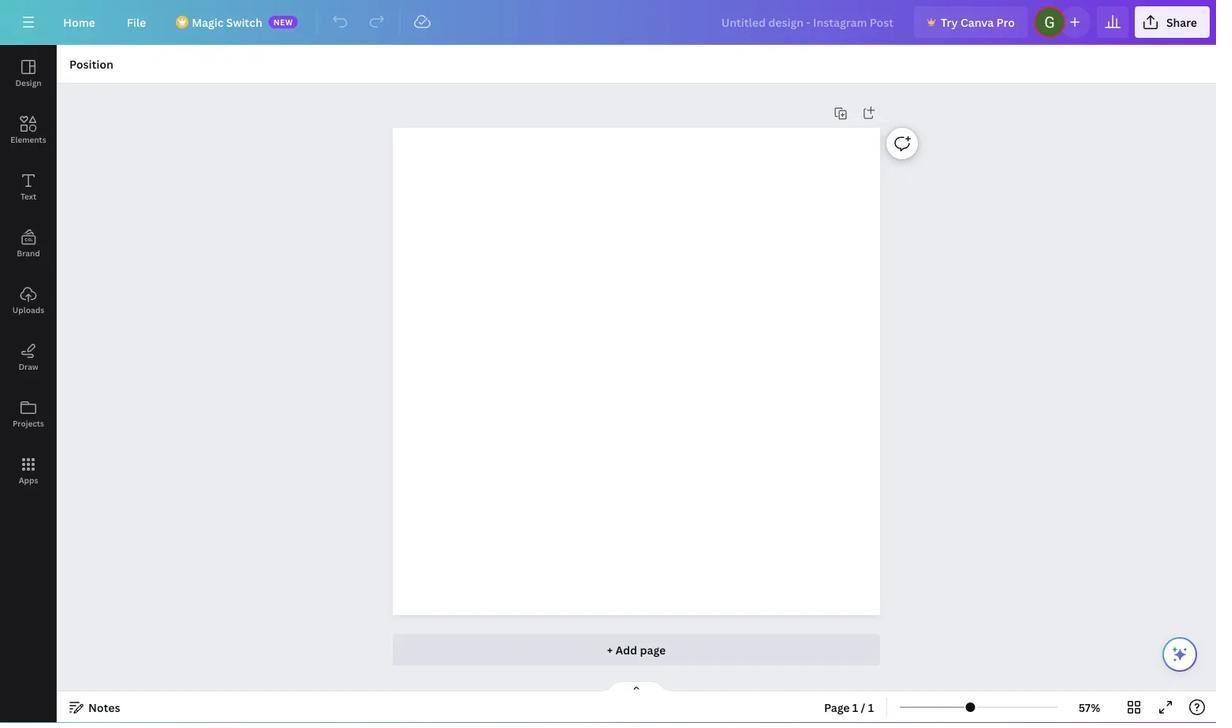 Task type: describe. For each thing, give the bounding box(es) containing it.
new
[[273, 17, 293, 27]]

notes
[[88, 700, 120, 715]]

add
[[616, 642, 637, 657]]

2 1 from the left
[[868, 700, 874, 715]]

show pages image
[[599, 681, 674, 693]]

+
[[607, 642, 613, 657]]

position button
[[63, 51, 120, 77]]

file button
[[114, 6, 159, 38]]

projects
[[13, 418, 44, 429]]

page
[[640, 642, 666, 657]]

elements button
[[0, 102, 57, 159]]

magic switch
[[192, 15, 262, 30]]

+ add page
[[607, 642, 666, 657]]

home
[[63, 15, 95, 30]]

draw button
[[0, 329, 57, 386]]

page
[[824, 700, 850, 715]]

57%
[[1079, 700, 1101, 715]]

notes button
[[63, 695, 127, 720]]

apps button
[[0, 443, 57, 499]]

projects button
[[0, 386, 57, 443]]

uploads
[[12, 304, 44, 315]]

text button
[[0, 159, 57, 215]]

brand button
[[0, 215, 57, 272]]

side panel tab list
[[0, 45, 57, 499]]

share
[[1167, 15, 1197, 30]]

page 1 / 1
[[824, 700, 874, 715]]

1 1 from the left
[[853, 700, 858, 715]]

home link
[[50, 6, 108, 38]]



Task type: vqa. For each thing, say whether or not it's contained in the screenshot.
the Position dropdown button at the top left of page
yes



Task type: locate. For each thing, give the bounding box(es) containing it.
share button
[[1135, 6, 1210, 38]]

pro
[[997, 15, 1015, 30]]

main menu bar
[[0, 0, 1216, 45]]

try
[[941, 15, 958, 30]]

design button
[[0, 45, 57, 102]]

magic
[[192, 15, 224, 30]]

/
[[861, 700, 866, 715]]

1
[[853, 700, 858, 715], [868, 700, 874, 715]]

text
[[20, 191, 36, 202]]

1 left /
[[853, 700, 858, 715]]

57% button
[[1064, 695, 1115, 720]]

canva
[[961, 15, 994, 30]]

switch
[[226, 15, 262, 30]]

design
[[15, 77, 41, 88]]

+ add page button
[[393, 634, 880, 666]]

1 horizontal spatial 1
[[868, 700, 874, 715]]

draw
[[18, 361, 38, 372]]

0 horizontal spatial 1
[[853, 700, 858, 715]]

try canva pro
[[941, 15, 1015, 30]]

1 right /
[[868, 700, 874, 715]]

file
[[127, 15, 146, 30]]

canva assistant image
[[1171, 645, 1190, 664]]

try canva pro button
[[914, 6, 1028, 38]]

position
[[69, 56, 113, 71]]

brand
[[17, 248, 40, 258]]

uploads button
[[0, 272, 57, 329]]

apps
[[19, 475, 38, 486]]

Design title text field
[[709, 6, 908, 38]]

elements
[[10, 134, 46, 145]]



